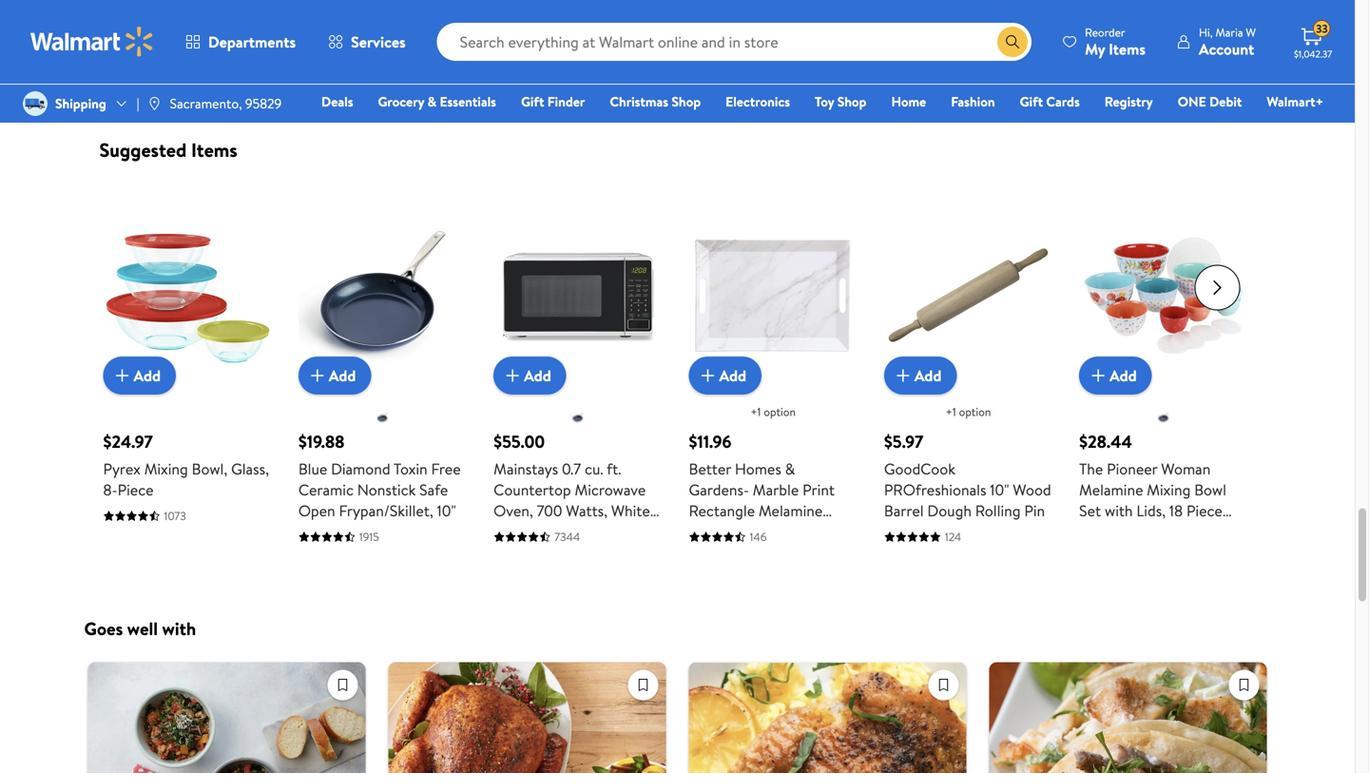 Task type: locate. For each thing, give the bounding box(es) containing it.
add to cart image up $24.97
[[111, 364, 134, 387]]

product variant swatch image image up woman
[[1156, 410, 1172, 425]]

wood
[[1013, 480, 1052, 500]]

pickup
[[903, 17, 947, 38]]

add button up $11.96
[[689, 357, 762, 395]]

&
[[428, 92, 437, 111], [785, 459, 795, 480]]

gift left the finder
[[521, 92, 544, 111]]

add to cart image for $5.97
[[892, 364, 915, 387]]

add button up "$55.00"
[[494, 357, 567, 395]]

1 add button from the left
[[103, 357, 176, 395]]

add to cart image up $28.44
[[1087, 364, 1110, 387]]

christmas shop link
[[601, 91, 710, 112]]

profreshionals
[[884, 480, 987, 500]]

3 add to cart image from the left
[[697, 364, 720, 387]]

0 horizontal spatial 10"
[[437, 500, 456, 521]]

the pioneer woman melamine mixing bowl set with lids, 18 piece set, sweet rose image
[[1080, 211, 1248, 380]]

product variant swatch image image for $19.88
[[375, 410, 390, 425]]

0 horizontal spatial with
[[162, 616, 196, 641]]

5 product group from the left
[[884, 173, 1053, 545]]

0 horizontal spatial mixing
[[144, 459, 188, 480]]

1 add from the left
[[134, 365, 161, 386]]

print
[[803, 480, 835, 500]]

1073
[[164, 508, 186, 524]]

add up "$55.00"
[[524, 365, 551, 386]]

1 horizontal spatial with
[[1105, 500, 1133, 521]]

bowl
[[1195, 480, 1227, 500]]

today
[[1024, 17, 1062, 38]]

+1 option up homes
[[751, 404, 796, 420]]

1 gift from the left
[[521, 92, 544, 111]]

10" down free
[[437, 500, 456, 521]]

melamine inside $11.96 better homes & gardens- marble print rectangle melamine handled tray
[[759, 500, 823, 521]]

items down sacramento,
[[191, 136, 237, 163]]

Search search field
[[437, 23, 1032, 61]]

cards
[[1047, 92, 1080, 111]]

supercenter
[[976, 45, 1047, 64]]

4 product group from the left
[[689, 173, 858, 545]]

0 horizontal spatial &
[[428, 92, 437, 111]]

saved image
[[329, 671, 357, 700], [930, 671, 958, 700]]

+1 up homes
[[751, 404, 761, 420]]

home link
[[883, 91, 935, 112]]

oven,
[[494, 500, 533, 521]]

2 horizontal spatial product variant swatch image image
[[1156, 410, 1172, 425]]

registry link
[[1096, 91, 1162, 112]]

add for $28.44
[[1110, 365, 1137, 386]]

one debit
[[1178, 92, 1243, 111]]

3 add button from the left
[[494, 357, 567, 395]]

my
[[1085, 39, 1105, 59]]

product group containing $28.44
[[1080, 173, 1248, 545]]

0 horizontal spatial melamine
[[759, 500, 823, 521]]

gift
[[521, 92, 544, 111], [1020, 92, 1043, 111]]

10" left wood
[[990, 480, 1010, 500]]

product variant swatch image image
[[375, 410, 390, 425], [571, 410, 586, 425], [1156, 410, 1172, 425]]

1 horizontal spatial &
[[785, 459, 795, 480]]

departments button
[[169, 19, 312, 65]]

2 saved image from the left
[[1230, 671, 1259, 700]]

option up homes
[[764, 404, 796, 420]]

departments
[[208, 31, 296, 52]]

5 add to cart image from the left
[[1087, 364, 1110, 387]]

1 product variant swatch image image from the left
[[375, 410, 390, 425]]

33
[[1316, 21, 1328, 37]]

option for $5.97
[[959, 404, 991, 420]]

add to cart image for pyrex mixing bowl, glass, 8-piece
[[111, 364, 134, 387]]

registry
[[1105, 92, 1153, 111]]

product group containing $24.97
[[103, 173, 272, 545]]

search icon image
[[1005, 34, 1021, 49]]

3 product group from the left
[[494, 173, 662, 545]]

0 horizontal spatial option
[[764, 404, 796, 420]]

sacramento, 95829
[[170, 94, 282, 113]]

0 horizontal spatial shop
[[672, 92, 701, 111]]

1 shop from the left
[[672, 92, 701, 111]]

add to cart image for $55.00
[[501, 364, 524, 387]]

with right well
[[162, 616, 196, 641]]

mixing inside $24.97 pyrex mixing bowl, glass, 8-piece
[[144, 459, 188, 480]]

0 vertical spatial with
[[1105, 500, 1133, 521]]

0 horizontal spatial +1
[[751, 404, 761, 420]]

add up $11.96
[[720, 365, 747, 386]]

5 add button from the left
[[884, 357, 957, 395]]

enjoy!
[[92, 43, 127, 62]]

gift for gift cards
[[1020, 92, 1043, 111]]

$11.96 better homes & gardens- marble print rectangle melamine handled tray
[[689, 430, 835, 542]]

with
[[1105, 500, 1133, 521], [162, 616, 196, 641]]

2 shop from the left
[[838, 92, 867, 111]]

gift cards
[[1020, 92, 1080, 111]]

one
[[1178, 92, 1207, 111]]

toxin
[[394, 459, 428, 480]]

add to cart image up $5.97
[[892, 364, 915, 387]]

0 horizontal spatial saved image
[[629, 671, 658, 700]]

2 add button from the left
[[298, 357, 371, 395]]

4 add from the left
[[720, 365, 747, 386]]

sweet
[[1109, 521, 1149, 542]]

2 option from the left
[[959, 404, 991, 420]]

blue
[[298, 459, 327, 480]]

items inside reorder my items
[[1109, 39, 1146, 59]]

blue diamond toxin free ceramic nonstick safe open frypan/skillet, 10" image
[[298, 211, 467, 380]]

1 saved image from the left
[[629, 671, 658, 700]]

gift left cards
[[1020, 92, 1043, 111]]

add up $5.97
[[915, 365, 942, 386]]

piece down $24.97
[[118, 480, 154, 500]]

piece inside $28.44 the pioneer woman melamine mixing bowl set with lids, 18 piece set, sweet rose
[[1187, 500, 1223, 521]]

product variant swatch image image up 'diamond'
[[375, 410, 390, 425]]

handled
[[689, 521, 744, 542]]

diamond
[[331, 459, 391, 480]]

 image
[[147, 96, 162, 111]]

set,
[[1080, 521, 1105, 542]]

mainstays 0.7 cu. ft. countertop microwave oven, 700 watts, white, new image
[[494, 211, 662, 380]]

christmas
[[610, 92, 669, 111]]

add button for $19.88
[[298, 357, 371, 395]]

add to cart image up $11.96
[[697, 364, 720, 387]]

product group containing $5.97
[[884, 173, 1053, 545]]

2 +1 option from the left
[[946, 404, 991, 420]]

1 horizontal spatial 10"
[[990, 480, 1010, 500]]

0 horizontal spatial saved image
[[329, 671, 357, 700]]

open
[[298, 500, 335, 521]]

1 horizontal spatial saved image
[[930, 671, 958, 700]]

add to cart image
[[111, 364, 134, 387], [501, 364, 524, 387], [697, 364, 720, 387], [892, 364, 915, 387], [1087, 364, 1110, 387]]

6 product group from the left
[[1080, 173, 1248, 545]]

white,
[[611, 500, 654, 521]]

piece right "18"
[[1187, 500, 1223, 521]]

saved image
[[629, 671, 658, 700], [1230, 671, 1259, 700]]

1 horizontal spatial mixing
[[1147, 480, 1191, 500]]

1 +1 from the left
[[751, 404, 761, 420]]

1 option from the left
[[764, 404, 796, 420]]

pyrex
[[103, 459, 141, 480]]

+1 option
[[751, 404, 796, 420], [946, 404, 991, 420]]

1 horizontal spatial +1 option
[[946, 404, 991, 420]]

add button
[[103, 357, 176, 395], [298, 357, 371, 395], [494, 357, 567, 395], [689, 357, 762, 395], [884, 357, 957, 395], [1080, 357, 1153, 395]]

2 add from the left
[[329, 365, 356, 386]]

1 horizontal spatial shop
[[838, 92, 867, 111]]

$1,042.37
[[1295, 48, 1333, 60]]

0 horizontal spatial product variant swatch image image
[[375, 410, 390, 425]]

$55.00
[[494, 430, 545, 454]]

sacramento
[[903, 45, 972, 64]]

4 add to cart image from the left
[[892, 364, 915, 387]]

& right homes
[[785, 459, 795, 480]]

add button for $28.44
[[1080, 357, 1153, 395]]

0 horizontal spatial +1 option
[[751, 404, 796, 420]]

3 product variant swatch image image from the left
[[1156, 410, 1172, 425]]

mixing left bowl
[[1147, 480, 1191, 500]]

mixing left "bowl,"
[[144, 459, 188, 480]]

1 horizontal spatial saved image
[[1230, 671, 1259, 700]]

product group containing $19.88
[[298, 173, 467, 545]]

$11.96
[[689, 430, 732, 454]]

2 product group from the left
[[298, 173, 467, 545]]

3 add from the left
[[524, 365, 551, 386]]

add up $24.97
[[134, 365, 161, 386]]

95829
[[245, 94, 282, 113]]

maria
[[1216, 24, 1244, 40]]

+1 option up $5.97 goodcook profreshionals 10" wood barrel dough rolling pin
[[946, 404, 991, 420]]

+1 for $11.96
[[751, 404, 761, 420]]

add up $19.88 at left
[[329, 365, 356, 386]]

option up $5.97 goodcook profreshionals 10" wood barrel dough rolling pin
[[959, 404, 991, 420]]

10"
[[990, 480, 1010, 500], [437, 500, 456, 521]]

shop
[[672, 92, 701, 111], [838, 92, 867, 111]]

 image
[[23, 91, 48, 116]]

gift inside "link"
[[521, 92, 544, 111]]

Walmart Site-Wide search field
[[437, 23, 1032, 61]]

toy shop link
[[807, 91, 876, 112]]

product group containing $11.96
[[689, 173, 858, 545]]

grocery & essentials
[[378, 92, 496, 111]]

& right "grocery"
[[428, 92, 437, 111]]

0 horizontal spatial gift
[[521, 92, 544, 111]]

0 horizontal spatial piece
[[118, 480, 154, 500]]

1 horizontal spatial option
[[959, 404, 991, 420]]

essentials
[[440, 92, 496, 111]]

woman
[[1162, 459, 1211, 480]]

124
[[945, 529, 962, 545]]

from:
[[1065, 17, 1102, 38]]

1 horizontal spatial product variant swatch image image
[[571, 410, 586, 425]]

1 horizontal spatial piece
[[1187, 500, 1223, 521]]

1 product group from the left
[[103, 173, 272, 545]]

1 horizontal spatial melamine
[[1080, 480, 1144, 500]]

goodcook
[[884, 459, 956, 480]]

0 vertical spatial items
[[1109, 39, 1146, 59]]

1 +1 option from the left
[[751, 404, 796, 420]]

add button up $19.88 at left
[[298, 357, 371, 395]]

product variant swatch image image up 0.7 on the left of page
[[571, 410, 586, 425]]

7344
[[555, 529, 580, 545]]

add button up $5.97
[[884, 357, 957, 395]]

shop right christmas
[[672, 92, 701, 111]]

1 saved image from the left
[[329, 671, 357, 700]]

1 vertical spatial items
[[191, 136, 237, 163]]

1 horizontal spatial gift
[[1020, 92, 1043, 111]]

10" inside $5.97 goodcook profreshionals 10" wood barrel dough rolling pin
[[990, 480, 1010, 500]]

1 horizontal spatial items
[[1109, 39, 1146, 59]]

6 add button from the left
[[1080, 357, 1153, 395]]

1 vertical spatial with
[[162, 616, 196, 641]]

product group containing $55.00
[[494, 173, 662, 545]]

& inside $11.96 better homes & gardens- marble print rectangle melamine handled tray
[[785, 459, 795, 480]]

1 add to cart image from the left
[[111, 364, 134, 387]]

18
[[1170, 500, 1183, 521]]

add for $11.96
[[720, 365, 747, 386]]

shop right toy in the top of the page
[[838, 92, 867, 111]]

add to cart image for $11.96
[[697, 364, 720, 387]]

2 product variant swatch image image from the left
[[571, 410, 586, 425]]

one debit link
[[1170, 91, 1251, 112]]

add for $55.00
[[524, 365, 551, 386]]

mixing
[[144, 459, 188, 480], [1147, 480, 1191, 500]]

2 add to cart image from the left
[[501, 364, 524, 387]]

rolling
[[976, 500, 1021, 521]]

add button up $24.97
[[103, 357, 176, 395]]

1 vertical spatial &
[[785, 459, 795, 480]]

items right my
[[1109, 39, 1146, 59]]

+1 for $5.97
[[946, 404, 957, 420]]

saved image for "lemony chicken and rice casserole" image
[[930, 671, 958, 700]]

1 horizontal spatial +1
[[946, 404, 957, 420]]

+1 up goodcook
[[946, 404, 957, 420]]

add up $28.44
[[1110, 365, 1137, 386]]

watts,
[[566, 500, 608, 521]]

add to cart image up "$55.00"
[[501, 364, 524, 387]]

shop inside 'link'
[[838, 92, 867, 111]]

melamine
[[1080, 480, 1144, 500], [759, 500, 823, 521]]

6 add from the left
[[1110, 365, 1137, 386]]

2 gift from the left
[[1020, 92, 1043, 111]]

add button for $55.00
[[494, 357, 567, 395]]

5 add from the left
[[915, 365, 942, 386]]

grocery & essentials link
[[370, 91, 505, 112]]

suggested items
[[99, 136, 237, 163]]

2 +1 from the left
[[946, 404, 957, 420]]

add button up $28.44
[[1080, 357, 1153, 395]]

+1
[[751, 404, 761, 420], [946, 404, 957, 420]]

4 add button from the left
[[689, 357, 762, 395]]

piece
[[118, 480, 154, 500], [1187, 500, 1223, 521]]

2 saved image from the left
[[930, 671, 958, 700]]

with right set
[[1105, 500, 1133, 521]]

barrel
[[884, 500, 924, 521]]

product group
[[103, 173, 272, 545], [298, 173, 467, 545], [494, 173, 662, 545], [689, 173, 858, 545], [884, 173, 1053, 545], [1080, 173, 1248, 545]]

with inside $28.44 the pioneer woman melamine mixing bowl set with lids, 18 piece set, sweet rose
[[1105, 500, 1133, 521]]



Task type: describe. For each thing, give the bounding box(es) containing it.
hi, maria w account
[[1199, 24, 1256, 59]]

deals
[[322, 92, 353, 111]]

goes well with
[[84, 616, 196, 641]]

goodcook profreshionals 10" wood barrel dough rolling pin image
[[884, 211, 1053, 380]]

toy
[[815, 92, 834, 111]]

0.7
[[562, 459, 581, 480]]

electronics
[[726, 92, 790, 111]]

rose
[[1153, 521, 1185, 542]]

delivery
[[969, 17, 1020, 38]]

option for $11.96
[[764, 404, 796, 420]]

rectangle
[[689, 500, 755, 521]]

gift finder link
[[513, 91, 594, 112]]

ceramic
[[298, 480, 354, 500]]

700
[[537, 500, 563, 521]]

deals link
[[313, 91, 362, 112]]

glass,
[[231, 459, 269, 480]]

toy shop
[[815, 92, 867, 111]]

walmart+
[[1267, 92, 1324, 111]]

well
[[127, 616, 158, 641]]

electronics link
[[717, 91, 799, 112]]

gift finder
[[521, 92, 585, 111]]

christmas shop
[[610, 92, 701, 111]]

10" inside $19.88 blue diamond toxin free ceramic nonstick safe open frypan/skillet, 10"
[[437, 500, 456, 521]]

debit
[[1210, 92, 1243, 111]]

$19.88
[[298, 430, 345, 454]]

add for pyrex mixing bowl, glass, 8-piece
[[134, 365, 161, 386]]

or
[[951, 17, 965, 38]]

add button for $11.96
[[689, 357, 762, 395]]

melamine inside $28.44 the pioneer woman melamine mixing bowl set with lids, 18 piece set, sweet rose
[[1080, 480, 1144, 500]]

free
[[431, 459, 461, 480]]

$5.97
[[884, 430, 924, 454]]

add to cart image
[[306, 364, 329, 387]]

14
[[130, 4, 147, 28]]

mainstays
[[494, 459, 558, 480]]

hi,
[[1199, 24, 1213, 40]]

ft.
[[607, 459, 621, 480]]

add to cart image for $28.44
[[1087, 364, 1110, 387]]

piece inside $24.97 pyrex mixing bowl, glass, 8-piece
[[118, 480, 154, 500]]

+1 option for $5.97
[[946, 404, 991, 420]]

next slide for suggested items list image
[[1195, 265, 1241, 311]]

grocery
[[378, 92, 424, 111]]

goes
[[84, 616, 123, 641]]

product variant swatch image image for $55.00
[[571, 410, 586, 425]]

nonstick
[[357, 480, 416, 500]]

gift cards link
[[1012, 91, 1089, 112]]

$5.97 goodcook profreshionals 10" wood barrel dough rolling pin
[[884, 430, 1052, 521]]

lemony chicken and rice casserole image
[[689, 663, 967, 773]]

1915
[[359, 529, 379, 545]]

one-pot sausage, white beans and kale image
[[88, 663, 366, 773]]

holiday with shortcuts image
[[389, 663, 666, 773]]

walmart image
[[30, 27, 154, 57]]

bowl,
[[192, 459, 228, 480]]

countertop
[[494, 480, 571, 500]]

fashion link
[[943, 91, 1004, 112]]

safe
[[420, 480, 448, 500]]

better homes & gardens- marble print rectangle melamine handled tray image
[[689, 211, 858, 380]]

146
[[750, 529, 767, 545]]

$24.97 pyrex mixing bowl, glass, 8-piece
[[103, 430, 269, 500]]

suggested
[[99, 136, 187, 163]]

add button for $5.97
[[884, 357, 957, 395]]

frypan/skillet,
[[339, 500, 433, 521]]

add for $19.88
[[329, 365, 356, 386]]

pin
[[1025, 500, 1045, 521]]

add button for pyrex mixing bowl, glass, 8-piece
[[103, 357, 176, 395]]

pioneer
[[1107, 459, 1158, 480]]

homes
[[735, 459, 782, 480]]

saved image for 'holiday with shortcuts' image
[[629, 671, 658, 700]]

services button
[[312, 19, 422, 65]]

add for $5.97
[[915, 365, 942, 386]]

pyrex mixing bowl, glass, 8-piece image
[[103, 211, 272, 380]]

saved image for one-pot sausage, white beans and kale 'image'
[[329, 671, 357, 700]]

better
[[689, 459, 732, 480]]

the
[[1080, 459, 1104, 480]]

pickup or delivery today from: sacramento supercenter
[[903, 17, 1102, 64]]

$24.97
[[103, 430, 153, 454]]

microwave
[[575, 480, 646, 500]]

account
[[1199, 39, 1255, 59]]

$28.44
[[1080, 430, 1133, 454]]

shop for toy shop
[[838, 92, 867, 111]]

saved image for easy fish tacos image
[[1230, 671, 1259, 700]]

finder
[[548, 92, 585, 111]]

+1 option for $11.96
[[751, 404, 796, 420]]

reorder my items
[[1085, 24, 1146, 59]]

$55.00 mainstays 0.7 cu. ft. countertop microwave oven, 700 watts, white, new
[[494, 430, 654, 542]]

$28.44 the pioneer woman melamine mixing bowl set with lids, 18 piece set, sweet rose
[[1080, 430, 1227, 542]]

w
[[1246, 24, 1256, 40]]

reorder
[[1085, 24, 1126, 40]]

gardens-
[[689, 480, 749, 500]]

new
[[494, 521, 524, 542]]

walmart+ link
[[1259, 91, 1333, 112]]

0 horizontal spatial items
[[191, 136, 237, 163]]

gift for gift finder
[[521, 92, 544, 111]]

shop for christmas shop
[[672, 92, 701, 111]]

8-
[[103, 480, 118, 500]]

mixing inside $28.44 the pioneer woman melamine mixing bowl set with lids, 18 piece set, sweet rose
[[1147, 480, 1191, 500]]

$19.88 blue diamond toxin free ceramic nonstick safe open frypan/skillet, 10"
[[298, 430, 461, 521]]

0 vertical spatial &
[[428, 92, 437, 111]]

easy fish tacos image
[[990, 663, 1267, 773]]

set
[[1080, 500, 1102, 521]]

tray
[[747, 521, 774, 542]]



Task type: vqa. For each thing, say whether or not it's contained in the screenshot.
great
no



